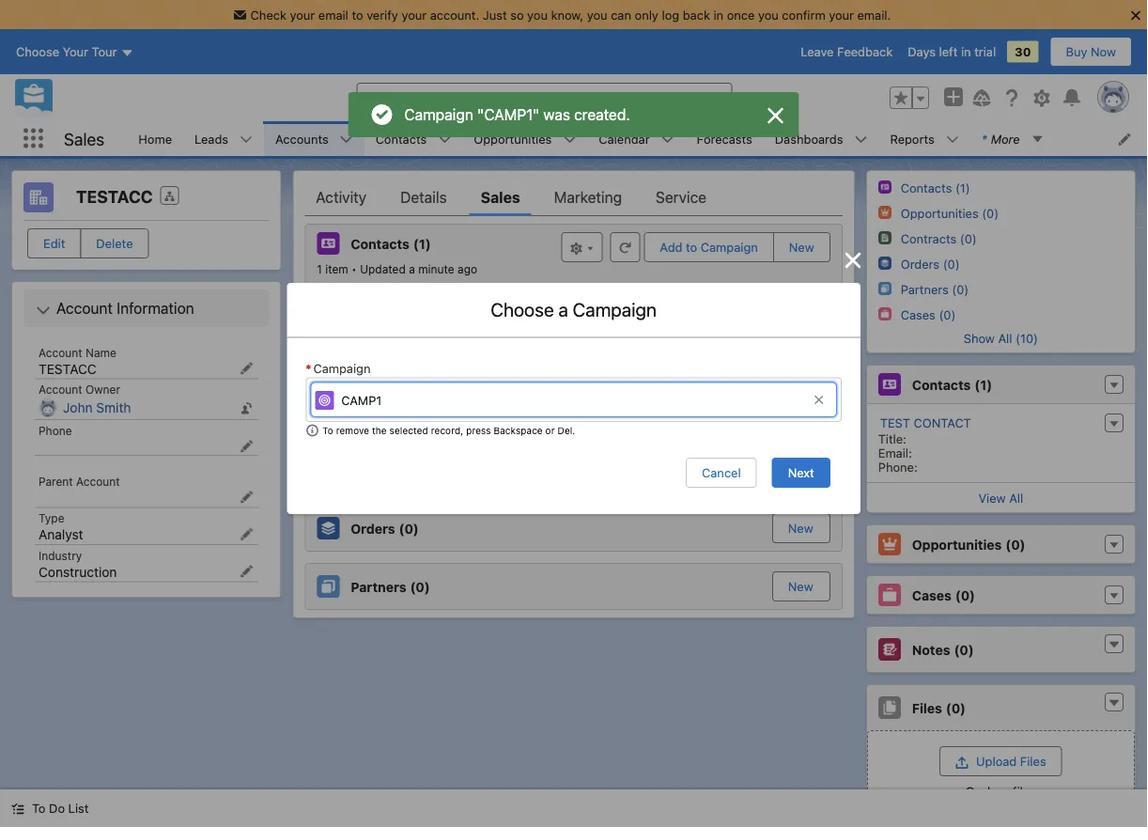 Task type: locate. For each thing, give the bounding box(es) containing it.
campaign
[[405, 106, 474, 124], [701, 240, 758, 254], [573, 298, 657, 320], [313, 361, 371, 375]]

(0) for the bottommost "opportunities" icon
[[1006, 536, 1026, 552]]

(0) down view all
[[1006, 536, 1026, 552]]

1 horizontal spatial test contact link
[[881, 415, 972, 430]]

success alert dialog
[[348, 92, 799, 137]]

0 horizontal spatial test contact link
[[394, 326, 485, 341]]

all left (10) on the top
[[999, 331, 1013, 345]]

1 vertical spatial cases image
[[879, 584, 901, 606]]

calendar
[[599, 132, 650, 146]]

marketing link
[[554, 179, 622, 216]]

0 vertical spatial cases image
[[879, 307, 892, 321]]

camp1 up remove
[[341, 393, 382, 407]]

to right email
[[352, 8, 363, 22]]

opportunities (0)
[[901, 206, 999, 220]]

files (0)
[[912, 700, 966, 716]]

construction
[[39, 564, 117, 579]]

camp1 link
[[310, 382, 837, 417]]

0 horizontal spatial a
[[409, 262, 415, 275]]

to do list button
[[0, 790, 100, 827]]

text default image inside account information dropdown button
[[36, 303, 51, 318]]

ago
[[458, 262, 478, 275]]

1 vertical spatial a
[[559, 298, 568, 320]]

was
[[544, 106, 570, 124]]

test contact link inside test contact element
[[881, 415, 972, 430]]

files down notes
[[912, 700, 943, 716]]

accounts list item
[[264, 121, 364, 156]]

0 vertical spatial (1)
[[413, 236, 431, 251]]

in right left
[[962, 45, 972, 59]]

to
[[323, 425, 333, 436], [32, 801, 46, 815]]

1 vertical spatial contact
[[914, 415, 972, 430]]

all right the view on the right bottom of the page
[[1010, 491, 1024, 505]]

opportunities up cases (0)
[[912, 536, 1002, 552]]

0 vertical spatial opportunities
[[474, 132, 552, 146]]

to do list
[[32, 801, 89, 815]]

contacts right contacts icon
[[912, 377, 971, 392]]

1 horizontal spatial you
[[587, 8, 608, 22]]

files up files
[[1021, 754, 1047, 768]]

contacts (1) link
[[901, 180, 971, 196]]

1 your from the left
[[290, 8, 315, 22]]

1 vertical spatial camp1
[[341, 393, 382, 407]]

add to campaign button
[[644, 232, 774, 262]]

choose
[[491, 298, 554, 320]]

contracts (0) link
[[901, 231, 977, 246]]

account information button
[[27, 293, 265, 323]]

contacts for test contact element
[[912, 377, 971, 392]]

2 horizontal spatial you
[[758, 8, 779, 22]]

opportunities (0) down the view on the right bottom of the page
[[912, 536, 1026, 552]]

opportunities inside sales tab panel
[[351, 404, 441, 419]]

0 vertical spatial test
[[394, 326, 424, 340]]

0 vertical spatial contacts image
[[879, 181, 892, 194]]

0 horizontal spatial test
[[394, 326, 424, 340]]

0 horizontal spatial to
[[32, 801, 46, 815]]

contacts image up item
[[317, 232, 340, 255]]

account for account information
[[56, 299, 113, 317]]

a inside sales tab panel
[[409, 262, 415, 275]]

1 vertical spatial orders image
[[317, 517, 340, 540]]

test down name cell
[[394, 326, 424, 340]]

opportunities inside list item
[[474, 132, 552, 146]]

0 horizontal spatial camp1
[[341, 393, 382, 407]]

orders
[[351, 520, 395, 536]]

1 horizontal spatial "
[[533, 106, 540, 124]]

in right back
[[714, 8, 724, 22]]

backspace
[[494, 425, 543, 436]]

3 you from the left
[[758, 8, 779, 22]]

accounts link
[[264, 121, 340, 156]]

group
[[890, 87, 930, 109]]

0 vertical spatial orders image
[[879, 257, 892, 270]]

text default image inside the to do list button
[[11, 802, 24, 815]]

activity link
[[316, 179, 367, 216]]

text default image inside the files element
[[1108, 697, 1121, 710]]

orders image
[[879, 257, 892, 270], [317, 517, 340, 540]]

0 horizontal spatial contacts image
[[317, 232, 340, 255]]

2 you from the left
[[587, 8, 608, 22]]

cases image down partners image
[[879, 307, 892, 321]]

accounts
[[276, 132, 329, 146]]

add to campaign
[[660, 240, 758, 254]]

1 vertical spatial sales
[[481, 188, 520, 206]]

contacts image for contacts
[[317, 232, 340, 255]]

(1) for contacts status at the left of the page
[[413, 236, 431, 251]]

delete button
[[80, 228, 149, 258]]

1 vertical spatial opportunities (0)
[[912, 536, 1026, 552]]

leads link
[[183, 121, 240, 156]]

opportunities (0) link
[[901, 206, 999, 221]]

orders image down the "contracts" icon
[[879, 257, 892, 270]]

show all (10) link
[[964, 331, 1039, 345]]

cases image
[[879, 307, 892, 321], [879, 584, 901, 606]]

contacts image
[[879, 373, 901, 396]]

your left "email."
[[829, 8, 854, 22]]

you right so at left
[[527, 8, 548, 22]]

contacts (1)
[[901, 180, 971, 195]]

0 vertical spatial all
[[999, 331, 1013, 345]]

(0) for cases's "cases" image
[[956, 587, 976, 603]]

0 horizontal spatial "
[[478, 106, 484, 124]]

0 vertical spatial camp1
[[484, 106, 533, 124]]

to right add at the top right of the page
[[686, 240, 698, 254]]

(1)
[[413, 236, 431, 251], [975, 377, 993, 392]]

cancel button
[[686, 458, 757, 488]]

1 cases image from the top
[[879, 307, 892, 321]]

contacts grid
[[306, 288, 883, 347]]

1 horizontal spatial contacts image
[[879, 181, 892, 194]]

you left can
[[587, 8, 608, 22]]

cases (0)
[[901, 307, 956, 321]]

account right parent
[[76, 475, 120, 488]]

sales left home link
[[64, 129, 105, 149]]

sales down opportunities link
[[481, 188, 520, 206]]

home link
[[127, 121, 183, 156]]

contacts image
[[879, 181, 892, 194], [317, 232, 340, 255]]

1 horizontal spatial (1)
[[975, 377, 993, 392]]

test contact
[[394, 326, 485, 340]]

to for to remove the selected record, press backspace or del.
[[323, 425, 333, 436]]

1 vertical spatial contacts image
[[317, 232, 340, 255]]

account inside dropdown button
[[56, 299, 113, 317]]

1 vertical spatial opportunities image
[[317, 400, 340, 423]]

new button for opportunities (0)
[[773, 397, 831, 427]]

1 horizontal spatial to
[[686, 240, 698, 254]]

2 new button from the top
[[773, 397, 831, 427]]

contact inside grid
[[428, 326, 485, 340]]

1 vertical spatial to
[[32, 801, 46, 815]]

0 horizontal spatial contacts (1)
[[351, 236, 431, 251]]

account up john
[[39, 383, 82, 396]]

buy now
[[1066, 45, 1117, 59]]

contacts image left contacts (1)
[[879, 181, 892, 194]]

4 new button from the top
[[773, 514, 829, 542]]

opportunities image
[[879, 206, 892, 219], [317, 400, 340, 423], [879, 533, 901, 556]]

list
[[127, 121, 1148, 156]]

opportunities (0) inside sales tab panel
[[351, 404, 464, 419]]

days left in trial
[[908, 45, 996, 59]]

sales
[[64, 129, 105, 149], [481, 188, 520, 206]]

0 horizontal spatial (1)
[[413, 236, 431, 251]]

opportunities (0)
[[351, 404, 464, 419], [912, 536, 1026, 552]]

1 new button from the top
[[773, 232, 831, 262]]

cell
[[355, 296, 385, 320], [497, 320, 610, 346], [610, 320, 723, 346], [723, 320, 836, 346], [836, 320, 883, 346]]

0 vertical spatial a
[[409, 262, 415, 275]]

(0)
[[444, 404, 464, 419], [399, 520, 419, 536], [1006, 536, 1026, 552], [410, 579, 430, 594], [956, 587, 976, 603], [955, 642, 974, 657], [946, 700, 966, 716]]

0 vertical spatial sales
[[64, 129, 105, 149]]

(0) down notes (0)
[[946, 700, 966, 716]]

reports link
[[879, 121, 946, 156]]

1 vertical spatial test contact link
[[881, 415, 972, 430]]

contact for test contact
[[428, 326, 485, 340]]

0 vertical spatial contact
[[428, 326, 485, 340]]

opportunities up selected
[[351, 404, 441, 419]]

large image
[[765, 104, 787, 127]]

2 cases image from the top
[[879, 584, 901, 606]]

press
[[466, 425, 491, 436]]

1 horizontal spatial opportunities (0)
[[912, 536, 1026, 552]]

contacts image for contacts (1)
[[879, 181, 892, 194]]

1 horizontal spatial sales
[[481, 188, 520, 206]]

contacts (1) down show
[[912, 377, 993, 392]]

1 horizontal spatial contact
[[914, 415, 972, 430]]

information
[[117, 299, 194, 317]]

text default image
[[36, 303, 51, 318], [306, 424, 319, 437], [1108, 638, 1121, 651], [1108, 697, 1121, 710], [11, 802, 24, 815]]

to left remove
[[323, 425, 333, 436]]

(0) right 'partners'
[[410, 579, 430, 594]]

test contact link up title:
[[881, 415, 972, 430]]

0 horizontal spatial files
[[912, 700, 943, 716]]

test contact link
[[394, 326, 485, 341], [881, 415, 972, 430]]

0 horizontal spatial your
[[290, 8, 315, 22]]

2 vertical spatial contacts
[[912, 377, 971, 392]]

smith
[[96, 400, 131, 415]]

cases image for cases (0)
[[879, 307, 892, 321]]

1 horizontal spatial contacts (1)
[[912, 377, 993, 392]]

0 vertical spatial contacts (1)
[[351, 236, 431, 251]]

0 vertical spatial opportunities image
[[879, 206, 892, 219]]

contacts
[[376, 132, 427, 146], [351, 236, 410, 251], [912, 377, 971, 392]]

1 vertical spatial in
[[962, 45, 972, 59]]

1 horizontal spatial your
[[402, 8, 427, 22]]

files element
[[866, 684, 1136, 816]]

0 horizontal spatial opportunities (0)
[[351, 404, 464, 419]]

to left do
[[32, 801, 46, 815]]

account left name
[[39, 346, 82, 359]]

(1) down show
[[975, 377, 993, 392]]

test contact element
[[867, 412, 1135, 476]]

1 vertical spatial contacts
[[351, 236, 410, 251]]

test contact link down name cell
[[394, 326, 485, 341]]

1 horizontal spatial test
[[881, 415, 911, 430]]

in
[[714, 8, 724, 22], [962, 45, 972, 59]]

1 horizontal spatial orders image
[[879, 257, 892, 270]]

orders image inside sales tab panel
[[317, 517, 340, 540]]

or drop files
[[966, 784, 1037, 798]]

opportunities (0) up selected
[[351, 404, 464, 419]]

testacc down account name
[[39, 361, 97, 376]]

contracts image
[[879, 231, 892, 244]]

account owner
[[39, 383, 120, 396]]

2 horizontal spatial your
[[829, 8, 854, 22]]

your left email
[[290, 8, 315, 22]]

test contact link inside contacts grid
[[394, 326, 485, 341]]

opportunities (0) for "opportunities" icon to the middle
[[351, 404, 464, 419]]

1 vertical spatial to
[[686, 240, 698, 254]]

opportunities down campaign " camp1 " was created.
[[474, 132, 552, 146]]

0 horizontal spatial opportunities
[[351, 404, 441, 419]]

(1) inside sales tab panel
[[413, 236, 431, 251]]

a left minute
[[409, 262, 415, 275]]

orders (0)
[[901, 257, 960, 271]]

tab list
[[305, 179, 843, 216]]

0 vertical spatial in
[[714, 8, 724, 22]]

test up title:
[[881, 415, 911, 430]]

0 horizontal spatial you
[[527, 8, 548, 22]]

0 vertical spatial files
[[912, 700, 943, 716]]

contacts inside list item
[[376, 132, 427, 146]]

contacts inside sales tab panel
[[351, 236, 410, 251]]

or
[[546, 425, 555, 436]]

test
[[394, 326, 424, 340], [881, 415, 911, 430]]

0 vertical spatial to
[[352, 8, 363, 22]]

forecasts link
[[686, 121, 764, 156]]

record,
[[431, 425, 464, 436]]

opportunities image up the "contracts" icon
[[879, 206, 892, 219]]

cancel
[[702, 466, 741, 480]]

camp1 left was at the left of the page
[[484, 106, 533, 124]]

can
[[611, 8, 632, 22]]

0 horizontal spatial contact
[[428, 326, 485, 340]]

campaign inside "success" alert dialog
[[405, 106, 474, 124]]

edit account name image
[[240, 362, 253, 375]]

1 horizontal spatial opportunities
[[474, 132, 552, 146]]

1 vertical spatial contacts (1)
[[912, 377, 993, 392]]

1 horizontal spatial to
[[323, 425, 333, 436]]

1 vertical spatial all
[[1010, 491, 1024, 505]]

to inside button
[[32, 801, 46, 815]]

test for test contact
[[394, 326, 424, 340]]

contact inside the test contact title: email: phone:
[[914, 415, 972, 430]]

test inside the test contact title: email: phone:
[[881, 415, 911, 430]]

now
[[1091, 45, 1117, 59]]

contact up phone:
[[914, 415, 972, 430]]

1 vertical spatial opportunities
[[351, 404, 441, 419]]

account image
[[23, 182, 54, 212]]

orders (0)
[[351, 520, 419, 536]]

5 new button from the top
[[773, 572, 829, 601]]

add
[[660, 240, 683, 254]]

opportunities image down phone:
[[879, 533, 901, 556]]

0 vertical spatial to
[[323, 425, 333, 436]]

0 horizontal spatial to
[[352, 8, 363, 22]]

testacc up delete at the left top of the page
[[76, 187, 153, 207]]

(1) up minute
[[413, 236, 431, 251]]

1 vertical spatial test
[[881, 415, 911, 430]]

contacts (1) up 1 item • updated a minute ago
[[351, 236, 431, 251]]

1 vertical spatial phone
[[39, 424, 72, 437]]

email.
[[858, 8, 891, 22]]

all
[[999, 331, 1013, 345], [1010, 491, 1024, 505]]

contact down name cell
[[428, 326, 485, 340]]

test inside the test contact link
[[394, 326, 424, 340]]

0 vertical spatial test contact link
[[394, 326, 485, 341]]

1 horizontal spatial files
[[1021, 754, 1047, 768]]

2 " from the left
[[533, 106, 540, 124]]

opportunities image up remove
[[317, 400, 340, 423]]

phone inside button
[[505, 296, 543, 310]]

cases (0)
[[912, 587, 976, 603]]

you right once
[[758, 8, 779, 22]]

orders image left orders
[[317, 517, 340, 540]]

account up account name
[[56, 299, 113, 317]]

2 horizontal spatial opportunities
[[912, 536, 1002, 552]]

orders image for orders (0)
[[879, 257, 892, 270]]

2 vertical spatial opportunities
[[912, 536, 1002, 552]]

0 horizontal spatial orders image
[[317, 517, 340, 540]]

inverse image
[[842, 249, 865, 272]]

selected
[[390, 425, 428, 436]]

1 vertical spatial (1)
[[975, 377, 993, 392]]

•
[[352, 262, 357, 275]]

your right verify
[[402, 8, 427, 22]]

cases image left cases
[[879, 584, 901, 606]]

contact for test contact title: email: phone:
[[914, 415, 972, 430]]

(0) right cases
[[956, 587, 976, 603]]

(0) up to remove the selected record, press backspace or del. at the bottom of the page
[[444, 404, 464, 419]]

to
[[352, 8, 363, 22], [686, 240, 698, 254]]

1 vertical spatial files
[[1021, 754, 1047, 768]]

a right 'choose'
[[559, 298, 568, 320]]

camp1
[[484, 106, 533, 124], [341, 393, 382, 407]]

know,
[[551, 8, 584, 22]]

0 vertical spatial contacts
[[376, 132, 427, 146]]

text default image for account information
[[36, 303, 51, 318]]

1 you from the left
[[527, 8, 548, 22]]

1 horizontal spatial camp1
[[484, 106, 533, 124]]

0 vertical spatial phone
[[505, 296, 543, 310]]

account partner image
[[317, 575, 340, 598]]

0 horizontal spatial sales
[[64, 129, 105, 149]]

contacts (1) inside sales tab panel
[[351, 236, 431, 251]]

a
[[409, 262, 415, 275], [559, 298, 568, 320]]

(0) right orders
[[399, 520, 419, 536]]

1 horizontal spatial phone
[[505, 296, 543, 310]]

contacts down search...
[[376, 132, 427, 146]]

text default image for to do list
[[11, 802, 24, 815]]

name
[[86, 346, 116, 359]]

contacts up updated
[[351, 236, 410, 251]]

camp1 inside "success" alert dialog
[[484, 106, 533, 124]]

0 vertical spatial opportunities (0)
[[351, 404, 464, 419]]

(10)
[[1016, 331, 1039, 345]]



Task type: vqa. For each thing, say whether or not it's contained in the screenshot.
Industry
yes



Task type: describe. For each thing, give the bounding box(es) containing it.
30
[[1015, 45, 1032, 59]]

(0) inside the files element
[[946, 700, 966, 716]]

list containing home
[[127, 121, 1148, 156]]

orders (0) link
[[901, 257, 960, 272]]

opportunities for "opportunities" icon to the middle
[[351, 404, 441, 419]]

dashboards list item
[[764, 121, 879, 156]]

text default image for to remove the selected record, press backspace or del.
[[306, 424, 319, 437]]

cases (0) link
[[901, 307, 956, 322]]

leads
[[195, 132, 229, 146]]

view all
[[979, 491, 1024, 505]]

contacts status
[[317, 262, 360, 275]]

sales link
[[481, 179, 520, 216]]

tab list containing activity
[[305, 179, 843, 216]]

action cell
[[836, 288, 883, 320]]

reports
[[891, 132, 935, 146]]

next
[[788, 466, 815, 480]]

details link
[[400, 179, 447, 216]]

email
[[618, 296, 651, 310]]

john
[[63, 400, 93, 415]]

view all link
[[867, 482, 1135, 512]]

1
[[317, 262, 322, 275]]

opportunities (0) for the bottommost "opportunities" icon
[[912, 536, 1026, 552]]

1 " from the left
[[478, 106, 484, 124]]

next button
[[772, 458, 831, 488]]

created.
[[574, 106, 631, 124]]

sales tab panel
[[305, 216, 883, 610]]

1 item • updated a minute ago
[[317, 262, 478, 275]]

email button
[[610, 288, 723, 318]]

john smith
[[63, 400, 131, 415]]

(0) for orders icon within sales tab panel
[[399, 520, 419, 536]]

analyst
[[39, 527, 83, 542]]

3 new button from the top
[[773, 456, 829, 484]]

edit industry image
[[240, 565, 253, 578]]

trial
[[975, 45, 996, 59]]

edit parent account image
[[240, 491, 253, 504]]

new button for orders (0)
[[773, 514, 829, 542]]

activity
[[316, 188, 367, 206]]

email:
[[879, 446, 913, 460]]

account for account owner
[[39, 383, 82, 396]]

contacts (1) for test contact element
[[912, 377, 993, 392]]

(0) right notes
[[955, 642, 974, 657]]

0 vertical spatial testacc
[[76, 187, 153, 207]]

phone button
[[497, 288, 610, 318]]

email
[[318, 8, 349, 22]]

contacts for contacts status at the left of the page
[[351, 236, 410, 251]]

sales inside tab list
[[481, 188, 520, 206]]

opportunities for the bottommost "opportunities" icon
[[912, 536, 1002, 552]]

3 your from the left
[[829, 8, 854, 22]]

email cell
[[610, 288, 723, 320]]

files
[[1013, 784, 1037, 798]]

all for view
[[1010, 491, 1024, 505]]

delete
[[96, 236, 133, 250]]

days
[[908, 45, 936, 59]]

contacts (1) for contacts status at the left of the page
[[351, 236, 431, 251]]

search... button
[[357, 83, 733, 113]]

edit phone image
[[240, 440, 253, 453]]

new button for partners (0)
[[773, 572, 829, 601]]

test for test contact title: email: phone:
[[881, 415, 911, 430]]

calendar list item
[[588, 121, 686, 156]]

leave
[[801, 45, 834, 59]]

orders image for orders
[[317, 517, 340, 540]]

edit type image
[[240, 528, 253, 541]]

choose a campaign
[[491, 298, 657, 320]]

leads list item
[[183, 121, 264, 156]]

marketing
[[554, 188, 622, 206]]

calendar link
[[588, 121, 661, 156]]

once
[[727, 8, 755, 22]]

1 horizontal spatial in
[[962, 45, 972, 59]]

upload
[[977, 754, 1017, 768]]

reports list item
[[879, 121, 971, 156]]

partners (0) link
[[901, 282, 969, 297]]

edit
[[43, 236, 65, 250]]

industry
[[39, 549, 82, 562]]

just
[[483, 8, 507, 22]]

campaign " camp1 " was created.
[[405, 106, 631, 124]]

0 horizontal spatial in
[[714, 8, 724, 22]]

phone cell
[[497, 288, 610, 320]]

show all (10)
[[964, 331, 1039, 345]]

check
[[251, 8, 287, 22]]

minute
[[418, 262, 455, 275]]

partners (0)
[[901, 282, 969, 296]]

log
[[662, 8, 680, 22]]

contacts link
[[364, 121, 438, 156]]

0 horizontal spatial phone
[[39, 424, 72, 437]]

partners
[[351, 579, 407, 594]]

list
[[68, 801, 89, 815]]

drop
[[983, 784, 1010, 798]]

to inside button
[[686, 240, 698, 254]]

updated
[[360, 262, 406, 275]]

john smith link
[[63, 400, 131, 416]]

2 your from the left
[[402, 8, 427, 22]]

home
[[138, 132, 172, 146]]

service link
[[656, 179, 707, 216]]

buy
[[1066, 45, 1088, 59]]

cases
[[912, 587, 952, 603]]

(0) for 'account partner' image
[[410, 579, 430, 594]]

so
[[511, 8, 524, 22]]

2 vertical spatial opportunities image
[[879, 533, 901, 556]]

1 vertical spatial testacc
[[39, 361, 97, 376]]

buy now button
[[1050, 37, 1133, 67]]

dashboards
[[775, 132, 844, 146]]

feedback
[[838, 45, 893, 59]]

name cell
[[385, 288, 497, 320]]

(1) for test contact element
[[975, 377, 993, 392]]

item
[[325, 262, 348, 275]]

service
[[656, 188, 707, 206]]

verify
[[367, 8, 398, 22]]

to for to do list
[[32, 801, 46, 815]]

partners image
[[879, 282, 892, 295]]

opportunities list item
[[463, 121, 588, 156]]

1 horizontal spatial a
[[559, 298, 568, 320]]

account for account name
[[39, 346, 82, 359]]

account information
[[56, 299, 194, 317]]

(0) for "opportunities" icon to the middle
[[444, 404, 464, 419]]

action image
[[836, 288, 883, 318]]

opportunities link
[[463, 121, 563, 156]]

to remove the selected record, press backspace or del.
[[323, 425, 576, 436]]

the
[[372, 425, 387, 436]]

cases image for cases
[[879, 584, 901, 606]]

campaign inside button
[[701, 240, 758, 254]]

test contact title: email: phone:
[[879, 415, 972, 474]]

title:
[[879, 431, 907, 446]]

contacts list item
[[364, 121, 463, 156]]

check your email to verify your account. just so you know, you can only log back in once you confirm your email.
[[251, 8, 891, 22]]

all for show
[[999, 331, 1013, 345]]

upload files
[[977, 754, 1047, 768]]

notes (0)
[[912, 642, 974, 657]]

remove
[[336, 425, 370, 436]]

back
[[683, 8, 711, 22]]



